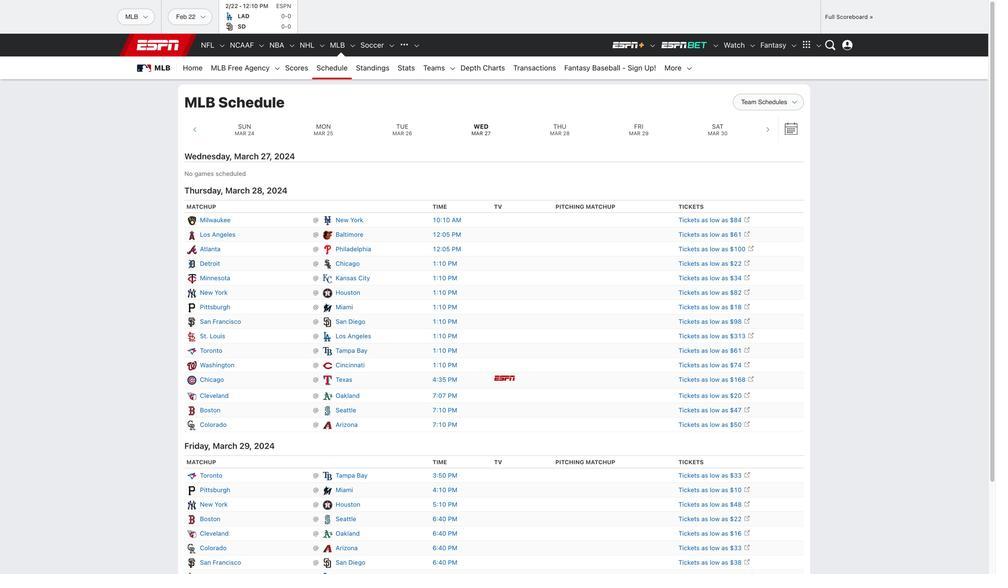 Task type: vqa. For each thing, say whether or not it's contained in the screenshot.
all
no



Task type: describe. For each thing, give the bounding box(es) containing it.
tickets as low as $38
[[679, 559, 742, 566]]

new york link for 1:10 pm
[[200, 288, 228, 298]]

0 vertical spatial new york link
[[336, 215, 364, 225]]

kansas city
[[336, 275, 370, 282]]

tickets as low as $98 link
[[679, 317, 750, 326]]

1:10 pm for los angeles
[[433, 333, 458, 340]]

washington
[[200, 362, 235, 369]]

pitching matchup for thursday, march 28, 2024
[[556, 204, 616, 210]]

kansas
[[336, 275, 357, 282]]

low for tickets as low as $100 link
[[710, 246, 720, 253]]

12:05 for philadelphia
[[433, 246, 450, 253]]

@ for miami link for 4:10
[[310, 486, 322, 494]]

@ for 'tampa bay' link related to 1:10
[[310, 347, 322, 354]]

miami link for 1:10
[[336, 302, 353, 312]]

1 horizontal spatial espn bet image
[[713, 42, 720, 49]]

5:10 pm
[[433, 501, 458, 508]]

san francisco for 6:40 pm
[[200, 559, 241, 566]]

tickets as low as $61 link for 12:05 pm
[[679, 230, 750, 238]]

10:10 am link
[[433, 216, 462, 224]]

2024 for friday, march 29, 2024
[[254, 441, 275, 451]]

tampa for 1:10 pm
[[336, 347, 355, 354]]

march for 28,
[[225, 186, 250, 195]]

tickets for tickets as low as $100 link
[[679, 246, 700, 253]]

6:40 for oakland
[[433, 530, 446, 537]]

new for 1:10 pm
[[200, 289, 213, 296]]

fantasy baseball - sign up! link
[[561, 56, 661, 79]]

pm for the tickets as low as $74 link
[[448, 362, 458, 369]]

tickets as low as $84 link
[[679, 216, 750, 224]]

@ for seattle link related to 7:10
[[310, 407, 322, 414]]

home link
[[179, 56, 207, 79]]

0 vertical spatial los angeles
[[200, 231, 236, 238]]

2/22 12:10 pm
[[225, 3, 269, 9]]

12:05 pm for baltimore
[[433, 231, 461, 238]]

espn plus image
[[649, 42, 657, 49]]

3:50 pm link
[[433, 472, 458, 479]]

new york for 1:10 pm
[[200, 289, 228, 296]]

mlb inside the mlb free agency link
[[211, 63, 226, 72]]

scheduled
[[216, 170, 246, 177]]

free
[[228, 63, 243, 72]]

0 horizontal spatial mlb link
[[132, 56, 177, 79]]

1:10 for tampa bay
[[433, 347, 446, 354]]

1:10 for cincinnati
[[433, 362, 446, 369]]

low for tickets as low as $33 link related to 6:40 pm
[[710, 545, 720, 552]]

low for tickets as low as $34 link
[[710, 275, 720, 282]]

milwaukee
[[200, 216, 231, 224]]

milwaukee link
[[200, 215, 231, 225]]

19 low from the top
[[710, 516, 720, 523]]

tickets for tickets as low as $61 link associated with 12:05 pm
[[679, 231, 700, 238]]

mlb schedule
[[185, 94, 285, 111]]

3:50 pm
[[433, 472, 458, 479]]

tickets as low as $98
[[679, 318, 742, 325]]

10:10 am
[[433, 216, 462, 224]]

4 low from the top
[[710, 260, 720, 267]]

pitching for friday, march 29, 2024
[[556, 459, 584, 466]]

st. louis link
[[200, 331, 225, 341]]

1:10 pm for kansas city
[[433, 275, 458, 282]]

wednesday,
[[185, 151, 232, 161]]

5:10
[[433, 501, 446, 508]]

1 vertical spatial chicago
[[200, 376, 224, 383]]

tickets as low as $33 for 3:50 pm
[[679, 472, 742, 479]]

$84
[[730, 216, 742, 224]]

tickets for tickets as low as $16 link
[[679, 530, 700, 537]]

$47
[[730, 407, 742, 414]]

1 @ from the top
[[310, 216, 322, 224]]

soccer link
[[357, 34, 388, 56]]

nhl image
[[319, 42, 326, 49]]

tickets as low as $20
[[679, 392, 742, 399]]

lad
[[238, 13, 250, 19]]

mlb inside standings page main content
[[185, 94, 215, 111]]

28
[[563, 130, 570, 136]]

15 @ from the top
[[310, 421, 322, 428]]

$18
[[730, 304, 742, 311]]

cincinnati
[[336, 362, 365, 369]]

miami for 1:10 pm
[[336, 304, 353, 311]]

low for the tickets as low as $82 link
[[710, 289, 720, 296]]

0 vertical spatial chicago
[[336, 260, 360, 267]]

@ for kansas city link
[[310, 275, 322, 282]]

tickets as low as $22 link for thursday, march 28, 2024
[[679, 259, 750, 267]]

$10
[[730, 486, 742, 494]]

texas
[[336, 376, 353, 383]]

2024 for thursday, march 28, 2024
[[267, 186, 288, 195]]

sd
[[238, 23, 246, 30]]

4:10 pm link
[[433, 486, 458, 494]]

21 @ from the top
[[310, 545, 322, 552]]

washington link
[[200, 360, 235, 370]]

ncaaf image
[[258, 42, 265, 49]]

tampa for 3:50 pm
[[336, 472, 355, 479]]

cleveland link for 7:07 pm
[[200, 391, 229, 401]]

standings
[[356, 63, 390, 72]]

mlb free agency link
[[207, 56, 274, 79]]

matchup for thursday,
[[187, 204, 216, 210]]

0 vertical spatial new
[[336, 216, 349, 224]]

tickets for tickets as low as $98 link at the right
[[679, 318, 700, 325]]

nhl
[[300, 41, 315, 49]]

tickets as low as $82 link
[[679, 288, 750, 297]]

3:50
[[433, 472, 446, 479]]

city
[[359, 275, 370, 282]]

tickets for tickets as low as $313 'link'
[[679, 333, 700, 340]]

tickets as low as $34
[[679, 275, 742, 282]]

mar for sat
[[708, 130, 720, 136]]

pittsburgh for 1:10 pm
[[200, 304, 230, 311]]

$313
[[730, 333, 746, 340]]

sun
[[238, 123, 251, 130]]

4:35 pm link
[[433, 376, 458, 383]]

st.
[[200, 333, 208, 340]]

oakland for 7:07 pm
[[336, 392, 360, 399]]

12:10
[[243, 3, 258, 9]]

toronto link for 1:10 pm
[[200, 346, 223, 356]]

standings link
[[352, 56, 394, 79]]

6:40 pm link for seattle
[[433, 516, 458, 523]]

tickets as low as $61 for 1:10 pm
[[679, 347, 742, 354]]

$33 for 6:40 pm
[[730, 545, 742, 552]]

tickets for thursday, march 28, 2024
[[679, 204, 704, 210]]

full
[[826, 13, 835, 20]]

soccer
[[361, 41, 384, 49]]

seattle link for 7:10
[[336, 405, 356, 415]]

full scoreboard »
[[826, 13, 874, 20]]

4:10
[[433, 486, 446, 494]]

6:40 pm link for oakland
[[433, 530, 458, 537]]

san diego for 1:10 pm
[[336, 318, 366, 325]]

atlanta
[[200, 246, 221, 253]]

1 vertical spatial los angeles link
[[336, 331, 371, 341]]

tickets as low as $82
[[679, 289, 742, 296]]

more espn image
[[799, 37, 815, 53]]

-
[[623, 63, 626, 72]]

global navigation element
[[132, 34, 857, 56]]

6:40 pm for arizona
[[433, 545, 458, 552]]

depth charts
[[461, 63, 505, 72]]

more espn image
[[816, 42, 823, 49]]

st. louis
[[200, 333, 225, 340]]

9 @ from the top
[[310, 333, 322, 340]]

arizona link for 7:10
[[336, 420, 358, 430]]

baltimore
[[336, 231, 364, 238]]

6:40 pm for san diego
[[433, 559, 458, 566]]

tickets as low as $47 link
[[679, 406, 750, 414]]

fantasy baseball - sign up!
[[565, 63, 657, 72]]

1:10 for miami
[[433, 304, 446, 311]]

low for tickets as low as $168 link
[[710, 376, 720, 383]]

29,
[[240, 441, 252, 451]]

0 vertical spatial new york
[[336, 216, 364, 224]]

sat mar 30
[[708, 123, 728, 136]]

tickets for the tickets as low as $10 link
[[679, 486, 700, 494]]

6:40 for san diego
[[433, 559, 446, 566]]

tue mar 26
[[393, 123, 412, 136]]

2/22
[[225, 3, 238, 9]]

29
[[642, 130, 649, 136]]

@ for texas link at the bottom left of the page
[[310, 376, 322, 383]]

mon mar 25
[[314, 123, 333, 136]]

detroit
[[200, 260, 220, 267]]

am
[[452, 216, 462, 224]]

houston for 1:10 pm
[[336, 289, 360, 296]]

10:10
[[433, 216, 450, 224]]

sat
[[712, 123, 724, 130]]

tickets as low as $47
[[679, 407, 742, 414]]

low for tickets as low as $16 link
[[710, 530, 720, 537]]

mlb image
[[349, 42, 357, 49]]

tickets as low as $74 link
[[679, 361, 750, 369]]

tickets as low as $22 for friday, march 29, 2024
[[679, 516, 742, 523]]

0 vertical spatial york
[[351, 216, 364, 224]]

tickets as low as $50
[[679, 421, 742, 428]]

francisco for 6:40
[[213, 559, 241, 566]]

tickets as low as $38 link
[[679, 558, 750, 567]]

minnesota link
[[200, 273, 230, 283]]

arizona for 7:10 pm
[[336, 421, 358, 428]]

watch image
[[749, 42, 757, 49]]

tickets as low as $50 link
[[679, 420, 750, 429]]

pitching matchup for friday, march 29, 2024
[[556, 459, 616, 466]]

@ for 6:40's 'san diego' link
[[310, 559, 322, 566]]

philadelphia link
[[336, 244, 371, 254]]

low for tickets as low as $313 'link'
[[710, 333, 720, 340]]

pittsburgh link for 1:10 pm
[[200, 302, 230, 312]]

fantasy link
[[757, 34, 791, 56]]

tickets as low as $313 link
[[679, 332, 754, 340]]

1 vertical spatial los angeles
[[336, 333, 371, 340]]

arizona link for 6:40
[[336, 543, 358, 553]]

tickets for tickets as low as $18 link
[[679, 304, 700, 311]]

1 vertical spatial angeles
[[348, 333, 371, 340]]

tickets as low as $100 link
[[679, 245, 754, 253]]

$98
[[730, 318, 742, 325]]

0 horizontal spatial chicago link
[[200, 375, 224, 385]]

pm for tickets as low as $313 'link'
[[448, 333, 458, 340]]

1:10 for los angeles
[[433, 333, 446, 340]]

miami link for 4:10
[[336, 485, 353, 495]]

nba image
[[289, 42, 296, 49]]

@ for right chicago link
[[310, 260, 322, 267]]

tickets as low as $48
[[679, 501, 742, 508]]

mlb left home
[[154, 63, 171, 72]]

mar for tue
[[393, 130, 404, 136]]

pm for the tickets as low as $10 link
[[448, 486, 458, 494]]

0 horizontal spatial espn bet image
[[661, 41, 709, 49]]

friday, march 29, 2024
[[185, 441, 275, 451]]

schedule inside schedule link
[[317, 63, 348, 72]]

@ for 'tampa bay' link associated with 3:50
[[310, 472, 322, 479]]

cleveland for 6:40 pm
[[200, 530, 229, 537]]



Task type: locate. For each thing, give the bounding box(es) containing it.
pittsburgh link
[[200, 302, 230, 312], [200, 485, 230, 495]]

0 vertical spatial time
[[433, 204, 447, 210]]

toronto link for 3:50 pm
[[200, 471, 223, 481]]

pm for tickets as low as $18 link
[[448, 304, 458, 311]]

5:10 pm link
[[433, 501, 458, 508]]

1:10 for kansas city
[[433, 275, 446, 282]]

1 vertical spatial cleveland
[[200, 530, 229, 537]]

5 1:10 pm from the top
[[433, 318, 458, 325]]

mlb left mlb image
[[330, 41, 345, 49]]

mlb
[[330, 41, 345, 49], [154, 63, 171, 72], [211, 63, 226, 72], [185, 94, 215, 111]]

scoreboard
[[837, 13, 868, 20]]

tickets for tickets as low as $22 link related to thursday, march 28, 2024
[[679, 260, 700, 267]]

tickets as low as $61 link down "tickets as low as $313"
[[679, 346, 750, 355]]

los for the leftmost los angeles link
[[200, 231, 210, 238]]

march down scheduled
[[225, 186, 250, 195]]

1 low from the top
[[710, 216, 720, 224]]

mlb link right nhl link
[[326, 34, 349, 56]]

low inside tickets as low as $20 link
[[710, 392, 720, 399]]

4:35 pm
[[433, 376, 458, 383]]

tickets as low as $33 up tickets as low as $38
[[679, 545, 742, 552]]

$20
[[730, 392, 742, 399]]

1:10 pm for cincinnati
[[433, 362, 458, 369]]

2 tickets from the top
[[679, 459, 704, 466]]

2 1:10 pm link from the top
[[433, 275, 458, 282]]

$22 up $34
[[730, 260, 742, 267]]

teams
[[423, 63, 445, 72]]

fantasy for fantasy baseball - sign up!
[[565, 63, 591, 72]]

sun mar 24
[[235, 123, 255, 136]]

low left $100
[[710, 246, 720, 253]]

pm for tickets as low as $47 link
[[448, 407, 458, 414]]

0 vertical spatial tickets
[[679, 204, 704, 210]]

1:10 pm link
[[433, 260, 458, 267], [433, 275, 458, 282], [433, 289, 458, 296], [433, 304, 458, 311], [433, 318, 458, 325], [433, 333, 458, 340], [433, 347, 458, 354], [433, 362, 458, 369]]

1 vertical spatial tampa bay
[[336, 472, 368, 479]]

depth
[[461, 63, 481, 72]]

transactions link
[[509, 56, 561, 79]]

0-0 down espn
[[281, 13, 291, 19]]

soccer image
[[388, 42, 396, 49]]

0 vertical spatial $33
[[730, 472, 742, 479]]

17 low from the top
[[710, 486, 720, 494]]

6 1:10 pm link from the top
[[433, 333, 458, 340]]

low inside tickets as low as $16 link
[[710, 530, 720, 537]]

0 vertical spatial cleveland
[[200, 392, 229, 399]]

1 vertical spatial tickets as low as $22
[[679, 516, 742, 523]]

2 toronto from the top
[[200, 472, 223, 479]]

6:40 pm for seattle
[[433, 516, 458, 523]]

0 vertical spatial san diego
[[336, 318, 366, 325]]

0 vertical spatial boston
[[200, 407, 221, 414]]

low down the tickets as low as $74 link
[[710, 376, 720, 383]]

0 horizontal spatial los angeles link
[[200, 230, 236, 240]]

low up the tickets as low as $74 link
[[710, 347, 720, 354]]

1 horizontal spatial chicago link
[[336, 259, 360, 269]]

$38
[[730, 559, 742, 566]]

low inside tickets as low as $98 link
[[710, 318, 720, 325]]

mar down sat
[[708, 130, 720, 136]]

mar inside wed mar 27
[[472, 130, 483, 136]]

0 vertical spatial march
[[234, 151, 259, 161]]

diego
[[349, 318, 366, 325], [349, 559, 366, 566]]

fantasy inside 'link'
[[761, 41, 787, 49]]

0 vertical spatial 12:05 pm link
[[433, 231, 461, 238]]

0 vertical spatial 0-
[[281, 13, 288, 19]]

tickets for tickets as low as $20 link
[[679, 392, 700, 399]]

1 vertical spatial seattle link
[[336, 514, 356, 524]]

22 tickets from the top
[[679, 559, 700, 566]]

0 vertical spatial arizona
[[336, 421, 358, 428]]

tue
[[396, 123, 409, 130]]

2 tickets as low as $61 link from the top
[[679, 346, 750, 355]]

17 @ from the top
[[310, 486, 322, 494]]

agency
[[245, 63, 270, 72]]

mar down fri
[[629, 130, 641, 136]]

nfl image
[[219, 42, 226, 49]]

7 @ from the top
[[310, 304, 322, 311]]

los up atlanta link
[[200, 231, 210, 238]]

1 vertical spatial tampa
[[336, 472, 355, 479]]

0 vertical spatial 0-0
[[281, 13, 291, 19]]

7 mar from the left
[[708, 130, 720, 136]]

low down tickets as low as $47 link
[[710, 421, 720, 428]]

espn
[[276, 3, 291, 9]]

mar inside fri mar 29
[[629, 130, 641, 136]]

@ for the cincinnati link
[[310, 362, 322, 369]]

tickets for tickets as low as $47 link
[[679, 407, 700, 414]]

22 @ from the top
[[310, 559, 322, 566]]

teams link
[[419, 56, 449, 79]]

low inside the tickets as low as $74 link
[[710, 362, 720, 369]]

0 vertical spatial san francisco
[[200, 318, 241, 325]]

1 0-0 from the top
[[281, 13, 291, 19]]

1 san francisco link from the top
[[200, 317, 241, 327]]

0 horizontal spatial los
[[200, 231, 210, 238]]

0 vertical spatial $22
[[730, 260, 742, 267]]

1 vertical spatial $33
[[730, 545, 742, 552]]

6:40 pm
[[433, 516, 458, 523], [433, 530, 458, 537], [433, 545, 458, 552], [433, 559, 458, 566]]

21 tickets from the top
[[679, 545, 700, 552]]

fantasy right watch icon
[[761, 41, 787, 49]]

low inside tickets as low as $168 link
[[710, 376, 720, 383]]

low inside tickets as low as $100 link
[[710, 246, 720, 253]]

2 tickets as low as $22 link from the top
[[679, 515, 750, 523]]

3 mar from the left
[[393, 130, 404, 136]]

2 pitching from the top
[[556, 459, 584, 466]]

nhl link
[[296, 34, 319, 56]]

13 low from the top
[[710, 392, 720, 399]]

mar down thu
[[550, 130, 562, 136]]

1 12:05 from the top
[[433, 231, 450, 238]]

low up tickets as low as $168 link
[[710, 362, 720, 369]]

3 6:40 from the top
[[433, 545, 446, 552]]

12:05 pm link for baltimore
[[433, 231, 461, 238]]

low for tickets as low as $47 link
[[710, 407, 720, 414]]

angeles down the milwaukee
[[212, 231, 236, 238]]

5 mar from the left
[[550, 130, 562, 136]]

mar down the "sun"
[[235, 130, 246, 136]]

pm for tickets as low as $168 link
[[448, 376, 458, 383]]

tampa bay for 1:10 pm
[[336, 347, 368, 354]]

1 vertical spatial tickets
[[679, 459, 704, 466]]

2024 for wednesday, march 27, 2024
[[274, 151, 295, 161]]

10 @ from the top
[[310, 347, 322, 354]]

7:07 pm link
[[433, 392, 458, 399]]

1 vertical spatial francisco
[[213, 559, 241, 566]]

7:10 pm link
[[433, 407, 458, 414], [433, 421, 458, 428]]

$82
[[730, 289, 742, 296]]

1 vertical spatial time
[[433, 459, 447, 466]]

1 vertical spatial tickets as low as $33 link
[[679, 544, 750, 552]]

4 @ from the top
[[310, 260, 322, 267]]

7:10 for seattle
[[433, 407, 446, 414]]

colorado for 6:40 pm
[[200, 545, 227, 552]]

toronto link down st. louis link
[[200, 346, 223, 356]]

1 vertical spatial 12:05 pm link
[[433, 246, 461, 253]]

los angeles down the milwaukee
[[200, 231, 236, 238]]

oakland link
[[336, 391, 360, 401], [336, 529, 360, 539]]

7:07 pm
[[433, 392, 458, 399]]

atlanta link
[[200, 244, 221, 254]]

1:10 for houston
[[433, 289, 446, 296]]

pittsburgh down minnesota link
[[200, 304, 230, 311]]

2024 right the '27,' at the top of page
[[274, 151, 295, 161]]

mar inside tue mar 26
[[393, 130, 404, 136]]

miami
[[336, 304, 353, 311], [336, 486, 353, 494]]

los angeles link down the milwaukee
[[200, 230, 236, 240]]

4 mar from the left
[[472, 130, 483, 136]]

12:05 for baltimore
[[433, 231, 450, 238]]

2 $22 from the top
[[730, 516, 742, 523]]

pm for tickets as low as $98 link at the right
[[448, 318, 458, 325]]

0 horizontal spatial chicago
[[200, 376, 224, 383]]

0 vertical spatial seattle
[[336, 407, 356, 414]]

11 tickets from the top
[[679, 362, 700, 369]]

louis
[[210, 333, 225, 340]]

mar inside thu mar 28
[[550, 130, 562, 136]]

1:10 pm link for miami
[[433, 304, 458, 311]]

2024 right 29,
[[254, 441, 275, 451]]

10 tickets from the top
[[679, 347, 700, 354]]

march left the '27,' at the top of page
[[234, 151, 259, 161]]

calendar image
[[785, 122, 798, 135]]

2 francisco from the top
[[213, 559, 241, 566]]

tickets as low as $22 link down tickets as low as $48 link
[[679, 515, 750, 523]]

low inside tickets as low as $47 link
[[710, 407, 720, 414]]

3 1:10 pm link from the top
[[433, 289, 458, 296]]

2 cleveland link from the top
[[200, 529, 229, 539]]

1 vertical spatial chicago link
[[200, 375, 224, 385]]

14 low from the top
[[710, 407, 720, 414]]

16 low from the top
[[710, 472, 720, 479]]

tickets for tickets as low as $34 link
[[679, 275, 700, 282]]

toronto link down friday,
[[200, 471, 223, 481]]

1 vertical spatial 12:05 pm
[[433, 246, 461, 253]]

low left $38
[[710, 559, 720, 566]]

seattle link for 6:40
[[336, 514, 356, 524]]

0 vertical spatial angeles
[[212, 231, 236, 238]]

0 vertical spatial cleveland link
[[200, 391, 229, 401]]

pittsburgh down 'friday, march 29, 2024'
[[200, 486, 230, 494]]

1 12:05 pm link from the top
[[433, 231, 461, 238]]

pittsburgh link down minnesota link
[[200, 302, 230, 312]]

0 vertical spatial san francisco link
[[200, 317, 241, 327]]

1 vertical spatial diego
[[349, 559, 366, 566]]

time up "3:50"
[[433, 459, 447, 466]]

1 vertical spatial pittsburgh link
[[200, 485, 230, 495]]

8 tickets from the top
[[679, 318, 700, 325]]

3 1:10 pm from the top
[[433, 289, 458, 296]]

0 horizontal spatial los angeles
[[200, 231, 236, 238]]

los up the cincinnati link
[[336, 333, 346, 340]]

standings page main content
[[178, 84, 997, 574]]

matchup for thursday, march 28, 2024
[[586, 204, 616, 210]]

texas link
[[336, 375, 353, 385]]

tickets for friday, march 29, 2024
[[679, 459, 704, 466]]

7:07
[[433, 392, 446, 399]]

tickets as low as $20 link
[[679, 391, 750, 400]]

espn image
[[494, 376, 515, 381]]

pittsburgh link down 'friday, march 29, 2024'
[[200, 485, 230, 495]]

0-0 for lad
[[281, 13, 291, 19]]

colorado link for 7:10 pm
[[200, 420, 227, 430]]

0 vertical spatial arizona link
[[336, 420, 358, 430]]

0 vertical spatial seattle link
[[336, 405, 356, 415]]

fantasy image
[[791, 42, 798, 49]]

1 vertical spatial los
[[336, 333, 346, 340]]

$34
[[730, 275, 742, 282]]

low down tickets as low as $98 link at the right
[[710, 333, 720, 340]]

low inside tickets as low as $34 link
[[710, 275, 720, 282]]

2 vertical spatial york
[[215, 501, 228, 508]]

1 vertical spatial oakland link
[[336, 529, 360, 539]]

1 vertical spatial 7:10
[[433, 421, 446, 428]]

0 vertical spatial 7:10 pm
[[433, 407, 458, 414]]

low for tickets as low as $18 link
[[710, 304, 720, 311]]

1 vertical spatial 0-
[[281, 23, 288, 30]]

schedule down nhl icon
[[317, 63, 348, 72]]

2 san francisco link from the top
[[200, 558, 241, 568]]

0 vertical spatial 0
[[288, 13, 291, 19]]

2 colorado link from the top
[[200, 543, 227, 553]]

@ for 7:07's oakland link
[[310, 392, 322, 399]]

tickets as low as $33 link down tickets as low as $16 link
[[679, 544, 750, 552]]

teams image
[[449, 65, 457, 72]]

0 vertical spatial tickets as low as $33 link
[[679, 471, 750, 479]]

6 @ from the top
[[310, 289, 322, 296]]

new
[[336, 216, 349, 224], [200, 289, 213, 296], [200, 501, 213, 508]]

0- up nba
[[281, 23, 288, 30]]

tampa bay link
[[336, 346, 368, 356], [336, 471, 368, 481]]

tampa bay for 3:50 pm
[[336, 472, 368, 479]]

2 12:05 pm link from the top
[[433, 246, 461, 253]]

0 vertical spatial pitching
[[556, 204, 585, 210]]

5 1:10 from the top
[[433, 318, 446, 325]]

1 horizontal spatial angeles
[[348, 333, 371, 340]]

mar down 'mon'
[[314, 130, 325, 136]]

boston
[[200, 407, 221, 414], [200, 516, 221, 523]]

low up tickets as low as $16 link
[[710, 516, 720, 523]]

1 vertical spatial 2024
[[267, 186, 288, 195]]

1 vertical spatial pitching matchup
[[556, 459, 616, 466]]

toronto down friday,
[[200, 472, 223, 479]]

0 vertical spatial boston link
[[200, 405, 221, 415]]

los angeles
[[200, 231, 236, 238], [336, 333, 371, 340]]

mar for mon
[[314, 130, 325, 136]]

low inside "tickets as low as $84" link
[[710, 216, 720, 224]]

san diego for 6:40 pm
[[336, 559, 366, 566]]

1:10 pm for miami
[[433, 304, 458, 311]]

mar for sun
[[235, 130, 246, 136]]

low up tickets as low as $100 link
[[710, 231, 720, 238]]

6:40 pm for oakland
[[433, 530, 458, 537]]

tickets as low as $48 link
[[679, 500, 750, 508]]

mar down wed
[[472, 130, 483, 136]]

1:10 pm for tampa bay
[[433, 347, 458, 354]]

1 vertical spatial tickets as low as $61 link
[[679, 346, 750, 355]]

2 pittsburgh link from the top
[[200, 485, 230, 495]]

2 diego from the top
[[349, 559, 366, 566]]

mar down tue
[[393, 130, 404, 136]]

11 low from the top
[[710, 362, 720, 369]]

angeles up the cincinnati link
[[348, 333, 371, 340]]

matchup down thursday, in the left top of the page
[[187, 204, 216, 210]]

low up tickets as low as $34 link
[[710, 260, 720, 267]]

5 tickets from the top
[[679, 275, 700, 282]]

tickets for tickets as low as $168 link
[[679, 376, 700, 383]]

0 horizontal spatial angeles
[[212, 231, 236, 238]]

3 @ from the top
[[310, 246, 322, 253]]

1 tickets as low as $33 from the top
[[679, 472, 742, 479]]

mlb free agency image
[[274, 65, 281, 72]]

york for 5:10
[[215, 501, 228, 508]]

espn bet image left watch
[[713, 42, 720, 49]]

0 up nba icon
[[288, 23, 291, 30]]

tickets for tickets as low as $48 link
[[679, 501, 700, 508]]

tickets as low as $61 up tickets as low as $74
[[679, 347, 742, 354]]

7 low from the top
[[710, 304, 720, 311]]

0 vertical spatial francisco
[[213, 318, 241, 325]]

york for 1:10
[[215, 289, 228, 296]]

1 vertical spatial bay
[[357, 472, 368, 479]]

low up tickets as low as $48 link
[[710, 486, 720, 494]]

stats
[[398, 63, 415, 72]]

low inside tickets as low as $313 'link'
[[710, 333, 720, 340]]

1 vertical spatial tampa bay link
[[336, 471, 368, 481]]

20 @ from the top
[[310, 530, 322, 537]]

pm for the tickets as low as $82 link
[[448, 289, 458, 296]]

2 matchup from the top
[[586, 459, 616, 466]]

sign
[[628, 63, 643, 72]]

0- down espn
[[281, 13, 288, 19]]

tickets as low as $22 link down tickets as low as $100
[[679, 259, 750, 267]]

$33 up $38
[[730, 545, 742, 552]]

2 1:10 pm from the top
[[433, 275, 458, 282]]

mlb link left home link
[[132, 56, 177, 79]]

16 @ from the top
[[310, 472, 322, 479]]

1 0 from the top
[[288, 13, 291, 19]]

los angeles up the cincinnati link
[[336, 333, 371, 340]]

1 pittsburgh link from the top
[[200, 302, 230, 312]]

0 vertical spatial miami
[[336, 304, 353, 311]]

1 6:40 from the top
[[433, 516, 446, 523]]

low up tickets as low as $38 link
[[710, 545, 720, 552]]

tickets as low as $10 link
[[679, 486, 750, 494]]

san francisco
[[200, 318, 241, 325], [200, 559, 241, 566]]

0 vertical spatial bay
[[357, 347, 368, 354]]

fantasy left baseball
[[565, 63, 591, 72]]

$61 up $74
[[730, 347, 742, 354]]

mlb left free
[[211, 63, 226, 72]]

tickets as low as $18
[[679, 304, 742, 311]]

tickets as low as $61 down 'tickets as low as $84'
[[679, 231, 742, 238]]

25
[[327, 130, 333, 136]]

1 vertical spatial york
[[215, 289, 228, 296]]

2 7:10 pm from the top
[[433, 421, 458, 428]]

ncaaf link
[[226, 34, 258, 56]]

tickets as low as $22 up tickets as low as $34
[[679, 260, 742, 267]]

cleveland link
[[200, 391, 229, 401], [200, 529, 229, 539]]

1 vertical spatial miami link
[[336, 485, 353, 495]]

2 vertical spatial new york
[[200, 501, 228, 508]]

0 vertical spatial colorado
[[200, 421, 227, 428]]

1 vertical spatial pittsburgh
[[200, 486, 230, 494]]

»
[[870, 13, 874, 20]]

chicago
[[336, 260, 360, 267], [200, 376, 224, 383]]

20 low from the top
[[710, 530, 720, 537]]

1 vertical spatial san francisco
[[200, 559, 241, 566]]

tickets for tickets as low as $50 link
[[679, 421, 700, 428]]

1 vertical spatial houston link
[[336, 500, 361, 510]]

march
[[234, 151, 259, 161], [225, 186, 250, 195], [213, 441, 237, 451]]

low inside tickets as low as $48 link
[[710, 501, 720, 508]]

1 tv from the top
[[494, 204, 502, 210]]

boston for 6:40 pm
[[200, 516, 221, 523]]

low for tickets as low as $33 link associated with 3:50 pm
[[710, 472, 720, 479]]

2 pitching matchup from the top
[[556, 459, 616, 466]]

0 vertical spatial schedule
[[317, 63, 348, 72]]

pitching matchup
[[556, 204, 616, 210], [556, 459, 616, 466]]

scores link
[[281, 56, 313, 79]]

2 0-0 from the top
[[281, 23, 291, 30]]

3 6:40 pm from the top
[[433, 545, 458, 552]]

1 vertical spatial miami
[[336, 486, 353, 494]]

1:10 pm link for houston
[[433, 289, 458, 296]]

watch
[[724, 41, 745, 49]]

baseball
[[593, 63, 621, 72]]

diego for 1:10 pm
[[349, 318, 366, 325]]

1 1:10 pm from the top
[[433, 260, 458, 267]]

boston link for 7:10 pm
[[200, 405, 221, 415]]

pittsburgh link for 4:10 pm
[[200, 485, 230, 495]]

1:10 pm link for chicago
[[433, 260, 458, 267]]

tickets as low as $100
[[679, 246, 746, 253]]

boston link for 6:40 pm
[[200, 514, 221, 524]]

2 1:10 from the top
[[433, 275, 446, 282]]

1 san francisco from the top
[[200, 318, 241, 325]]

12:05
[[433, 231, 450, 238], [433, 246, 450, 253]]

espn bet image up more "image"
[[661, 41, 709, 49]]

low inside the tickets as low as $82 link
[[710, 289, 720, 296]]

tv
[[494, 204, 502, 210], [494, 459, 502, 466]]

new york link for 5:10 pm
[[200, 500, 228, 510]]

tickets as low as $34 link
[[679, 274, 750, 282]]

arizona link
[[336, 420, 358, 430], [336, 543, 358, 553]]

mar inside sat mar 30
[[708, 130, 720, 136]]

2 boston link from the top
[[200, 514, 221, 524]]

pitching
[[556, 204, 585, 210], [556, 459, 584, 466]]

low up tickets as low as $98 link at the right
[[710, 304, 720, 311]]

0 vertical spatial 2024
[[274, 151, 295, 161]]

tickets as low as $33 link up the tickets as low as $10 link
[[679, 471, 750, 479]]

1 cleveland from the top
[[200, 392, 229, 399]]

low inside tickets as low as $38 link
[[710, 559, 720, 566]]

0 for sd
[[288, 23, 291, 30]]

march left 29,
[[213, 441, 237, 451]]

tickets as low as $61 link down "tickets as low as $84" link
[[679, 230, 750, 238]]

mar inside sun mar 24
[[235, 130, 246, 136]]

1 vertical spatial 12:05
[[433, 246, 450, 253]]

tickets for tickets as low as $38 link
[[679, 559, 700, 566]]

0 vertical spatial tickets as low as $22
[[679, 260, 742, 267]]

nfl link
[[197, 34, 219, 56]]

0 vertical spatial chicago link
[[336, 259, 360, 269]]

1 bay from the top
[[357, 347, 368, 354]]

low for tickets as low as $61 link for 1:10 pm
[[710, 347, 720, 354]]

more sports image
[[413, 42, 420, 49]]

schedule inside standings page main content
[[218, 94, 285, 111]]

1 vertical spatial 7:10 pm link
[[433, 421, 458, 428]]

19 tickets from the top
[[679, 516, 700, 523]]

$22 down $48
[[730, 516, 742, 523]]

1 vertical spatial houston
[[336, 501, 361, 508]]

4:10 pm
[[433, 486, 458, 494]]

1 $33 from the top
[[730, 472, 742, 479]]

2 bay from the top
[[357, 472, 368, 479]]

5 1:10 pm link from the top
[[433, 318, 458, 325]]

2 boston from the top
[[200, 516, 221, 523]]

low inside the tickets as low as $10 link
[[710, 486, 720, 494]]

2 7:10 pm link from the top
[[433, 421, 458, 428]]

1 vertical spatial tickets as low as $61
[[679, 347, 742, 354]]

low left the $84
[[710, 216, 720, 224]]

1 vertical spatial colorado link
[[200, 543, 227, 553]]

games
[[195, 170, 214, 177]]

1 horizontal spatial chicago
[[336, 260, 360, 267]]

12 @ from the top
[[310, 376, 322, 383]]

cleveland link for 6:40 pm
[[200, 529, 229, 539]]

seattle for 7:10 pm
[[336, 407, 356, 414]]

1 vertical spatial san diego
[[336, 559, 366, 566]]

low up tickets as low as $313 'link'
[[710, 318, 720, 325]]

thursday,
[[185, 186, 223, 195]]

espn bet image
[[661, 41, 709, 49], [713, 42, 720, 49]]

tickets up 'tickets as low as $84'
[[679, 204, 704, 210]]

espn+ image
[[612, 41, 645, 49]]

6 mar from the left
[[629, 130, 641, 136]]

4 6:40 pm link from the top
[[433, 559, 458, 566]]

1 vertical spatial 7:10 pm
[[433, 421, 458, 428]]

houston for 5:10 pm
[[336, 501, 361, 508]]

new york link
[[336, 215, 364, 225], [200, 288, 228, 298], [200, 500, 228, 510]]

27,
[[261, 151, 272, 161]]

0 vertical spatial 7:10
[[433, 407, 446, 414]]

0 vertical spatial san diego link
[[336, 317, 366, 327]]

18 @ from the top
[[310, 501, 322, 508]]

$16
[[730, 530, 742, 537]]

0 horizontal spatial fantasy
[[565, 63, 591, 72]]

time for friday, march 29, 2024
[[433, 459, 447, 466]]

7:10 for arizona
[[433, 421, 446, 428]]

tickets as low as $168 link
[[679, 375, 754, 384]]

boston link
[[200, 405, 221, 415], [200, 514, 221, 524]]

1 tickets as low as $22 from the top
[[679, 260, 742, 267]]

matchup
[[586, 204, 616, 210], [586, 459, 616, 466]]

2024 right 28,
[[267, 186, 288, 195]]

low up tickets as low as $50 link
[[710, 407, 720, 414]]

san diego
[[336, 318, 366, 325], [336, 559, 366, 566]]

@ for miami link associated with 1:10
[[310, 304, 322, 311]]

low up the tickets as low as $10 link
[[710, 472, 720, 479]]

1 colorado link from the top
[[200, 420, 227, 430]]

time up 10:10
[[433, 204, 447, 210]]

tickets inside 'link'
[[679, 333, 700, 340]]

seattle link
[[336, 405, 356, 415], [336, 514, 356, 524]]

low up tickets as low as $47 link
[[710, 392, 720, 399]]

@ for 'houston' link associated with 5:10
[[310, 501, 322, 508]]

colorado
[[200, 421, 227, 428], [200, 545, 227, 552]]

0 vertical spatial 7:10 pm link
[[433, 407, 458, 414]]

los for the bottom los angeles link
[[336, 333, 346, 340]]

19 @ from the top
[[310, 516, 322, 523]]

tickets up tickets as low as $10 at the right of page
[[679, 459, 704, 466]]

pm for tickets as low as $16 link
[[448, 530, 458, 537]]

schedule up the "sun"
[[218, 94, 285, 111]]

chicago down washington link on the left bottom of the page
[[200, 376, 224, 383]]

4 6:40 pm from the top
[[433, 559, 458, 566]]

17 tickets from the top
[[679, 486, 700, 494]]

low inside tickets as low as $18 link
[[710, 304, 720, 311]]

low up the tickets as low as $82 link
[[710, 275, 720, 282]]

12:05 pm link for philadelphia
[[433, 246, 461, 253]]

1:10 pm link for tampa bay
[[433, 347, 458, 354]]

1 boston link from the top
[[200, 405, 221, 415]]

thu mar 28
[[550, 123, 570, 136]]

0 vertical spatial colorado link
[[200, 420, 227, 430]]

low down the tickets as low as $10 link
[[710, 501, 720, 508]]

$22 for friday, march 29, 2024
[[730, 516, 742, 523]]

thu
[[554, 123, 567, 130]]

houston link for 1:10
[[336, 288, 360, 298]]

low up tickets as low as $18 link
[[710, 289, 720, 296]]

low left $16
[[710, 530, 720, 537]]

1 vertical spatial boston
[[200, 516, 221, 523]]

3 6:40 pm link from the top
[[433, 545, 458, 552]]

low for tickets as low as $98 link at the right
[[710, 318, 720, 325]]

0 vertical spatial los angeles link
[[200, 230, 236, 240]]

pittsburgh
[[200, 304, 230, 311], [200, 486, 230, 494]]

chicago up kansas
[[336, 260, 360, 267]]

0- for sd
[[281, 23, 288, 30]]

baltimore link
[[336, 230, 364, 240]]

chicago link up kansas
[[336, 259, 360, 269]]

7 1:10 from the top
[[433, 347, 446, 354]]

matchup down friday,
[[187, 459, 216, 466]]

1 vertical spatial oakland
[[336, 530, 360, 537]]

san francisco link for 6:40 pm
[[200, 558, 241, 568]]

1 vertical spatial fantasy
[[565, 63, 591, 72]]

1 0- from the top
[[281, 13, 288, 19]]

2 tv from the top
[[494, 459, 502, 466]]

1 6:40 pm link from the top
[[433, 516, 458, 523]]

espn more sports home page image
[[397, 37, 412, 53]]

15 tickets from the top
[[679, 421, 700, 428]]

0 down espn
[[288, 13, 291, 19]]

@ for 1:10's 'san diego' link
[[310, 318, 322, 325]]

0 vertical spatial toronto
[[200, 347, 223, 354]]

matchup
[[187, 204, 216, 210], [187, 459, 216, 466]]

tickets as low as $33 up tickets as low as $10 at the right of page
[[679, 472, 742, 479]]

2 vertical spatial new york link
[[200, 500, 228, 510]]

0 vertical spatial miami link
[[336, 302, 353, 312]]

$33 for 3:50 pm
[[730, 472, 742, 479]]

$61 down the $84
[[730, 231, 742, 238]]

$33 up $10 at the bottom of the page
[[730, 472, 742, 479]]

1 pitching matchup from the top
[[556, 204, 616, 210]]

1:10 pm link for los angeles
[[433, 333, 458, 340]]

0 vertical spatial oakland
[[336, 392, 360, 399]]

tickets for tickets as low as $22 link for friday, march 29, 2024
[[679, 516, 700, 523]]

1 matchup from the top
[[187, 204, 216, 210]]

0- for lad
[[281, 13, 288, 19]]

nba
[[270, 41, 284, 49]]

4 6:40 from the top
[[433, 559, 446, 566]]

profile management image
[[843, 40, 853, 50]]

1 vertical spatial $22
[[730, 516, 742, 523]]

more image
[[686, 65, 693, 72]]

1 tickets as low as $61 from the top
[[679, 231, 742, 238]]

toronto down st. louis link
[[200, 347, 223, 354]]

mlb down home link
[[185, 94, 215, 111]]

$61
[[730, 231, 742, 238], [730, 347, 742, 354]]

tickets as low as $84
[[679, 216, 742, 224]]

tickets as low as $74
[[679, 362, 742, 369]]

low for the tickets as low as $10 link
[[710, 486, 720, 494]]

mar inside mon mar 25
[[314, 130, 325, 136]]

0 vertical spatial 12:05 pm
[[433, 231, 461, 238]]

tickets as low as $33 link for 3:50 pm
[[679, 471, 750, 479]]

fri
[[635, 123, 644, 130]]

low inside tickets as low as $50 link
[[710, 421, 720, 428]]

mlb inside global navigation element
[[330, 41, 345, 49]]

cleveland
[[200, 392, 229, 399], [200, 530, 229, 537]]

pittsburgh for 4:10 pm
[[200, 486, 230, 494]]

2 @ from the top
[[310, 231, 322, 238]]

6 1:10 pm from the top
[[433, 333, 458, 340]]

los angeles link up the cincinnati link
[[336, 331, 371, 341]]

1 pitching from the top
[[556, 204, 585, 210]]

0 vertical spatial tampa bay link
[[336, 346, 368, 356]]

0-0 up nba icon
[[281, 23, 291, 30]]

1:10 pm link for kansas city
[[433, 275, 458, 282]]

5 low from the top
[[710, 275, 720, 282]]

1 horizontal spatial mlb link
[[326, 34, 349, 56]]

tickets as low as $22 down tickets as low as $48
[[679, 516, 742, 523]]

chicago link down washington link on the left bottom of the page
[[200, 375, 224, 385]]

1 tickets as low as $22 link from the top
[[679, 259, 750, 267]]

$61 for 1:10 pm
[[730, 347, 742, 354]]



